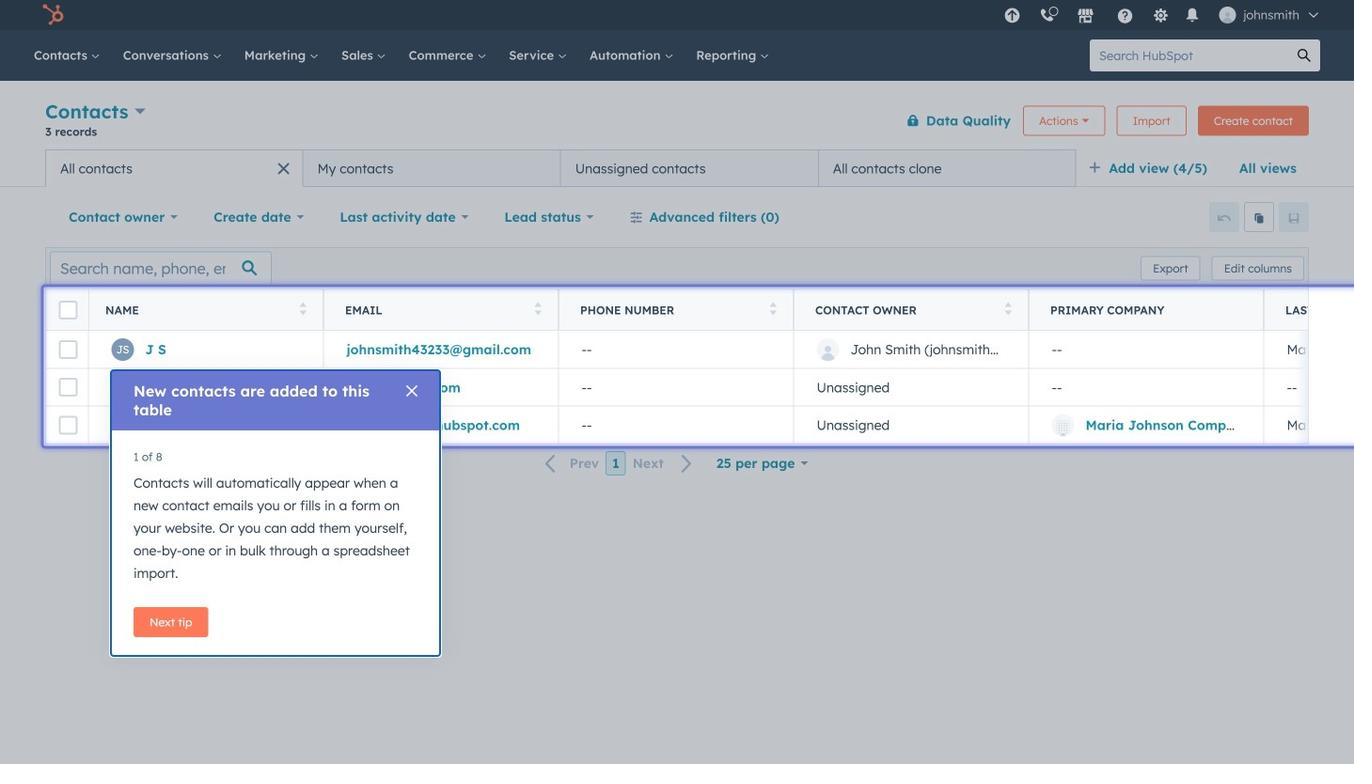 Task type: locate. For each thing, give the bounding box(es) containing it.
banner
[[45, 96, 1310, 150]]

Search HubSpot search field
[[1090, 40, 1289, 71]]

1 press to sort. element from the left
[[300, 302, 307, 318]]

close image
[[406, 386, 418, 397]]

2 press to sort. element from the left
[[535, 302, 542, 318]]

2 horizontal spatial press to sort. image
[[1005, 302, 1012, 316]]

3 press to sort. image from the left
[[1005, 302, 1012, 316]]

john smith image
[[1219, 7, 1236, 24]]

press to sort. element
[[300, 302, 307, 318], [535, 302, 542, 318], [770, 302, 777, 318], [1005, 302, 1012, 318]]

column header
[[1029, 290, 1265, 331]]

Search name, phone, email addresses, or company search field
[[50, 252, 272, 286]]

menu
[[995, 0, 1332, 30]]

press to sort. image
[[535, 302, 542, 316], [770, 302, 777, 316], [1005, 302, 1012, 316]]

1 horizontal spatial press to sort. image
[[770, 302, 777, 316]]

0 horizontal spatial press to sort. image
[[535, 302, 542, 316]]



Task type: vqa. For each thing, say whether or not it's contained in the screenshot.
emails
no



Task type: describe. For each thing, give the bounding box(es) containing it.
marketplaces image
[[1077, 8, 1094, 25]]

1 press to sort. image from the left
[[535, 302, 542, 316]]

4 press to sort. element from the left
[[1005, 302, 1012, 318]]

pagination navigation
[[534, 451, 705, 476]]

3 press to sort. element from the left
[[770, 302, 777, 318]]

2 press to sort. image from the left
[[770, 302, 777, 316]]

press to sort. image
[[300, 302, 307, 316]]



